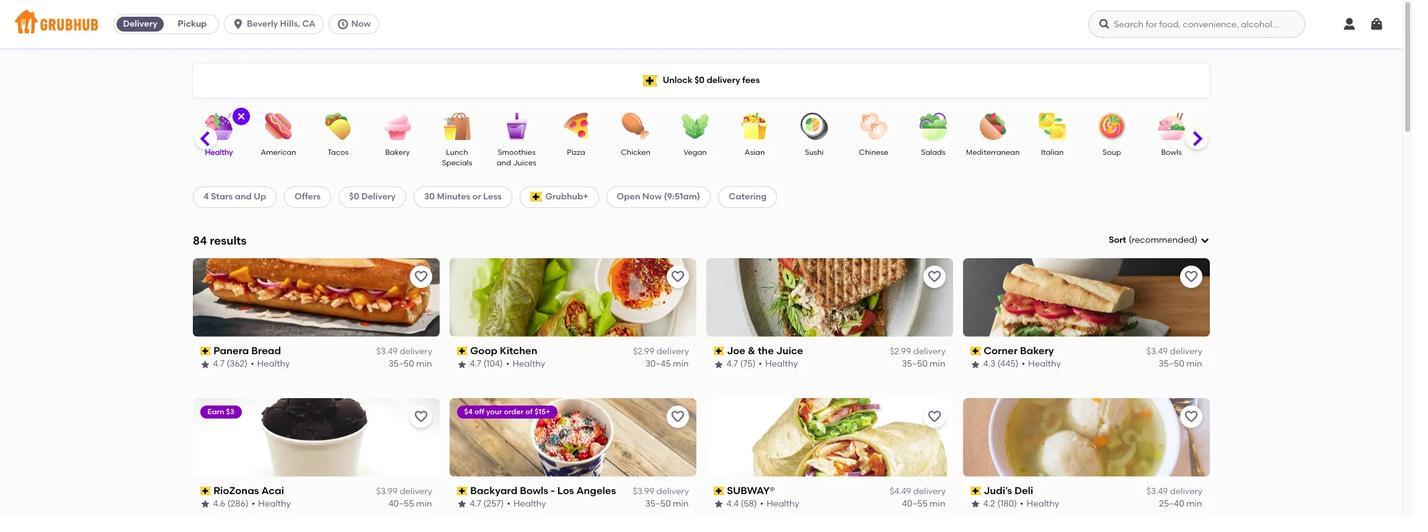 Task type: describe. For each thing, give the bounding box(es) containing it.
4
[[203, 192, 209, 202]]

recommended
[[1132, 235, 1195, 246]]

angeles
[[577, 485, 616, 497]]

$3
[[226, 408, 235, 417]]

save this restaurant image for joe & the juice
[[927, 270, 942, 285]]

35–50 for backyard bowls - los angeles
[[646, 499, 671, 510]]

$2.99 for goop kitchen
[[633, 347, 654, 357]]

30–45
[[646, 359, 671, 370]]

sushi image
[[793, 113, 836, 140]]

4.7 (362)
[[213, 359, 248, 370]]

$3.49 delivery for panera bread
[[376, 347, 432, 357]]

asian
[[745, 148, 765, 157]]

chicken image
[[614, 113, 657, 140]]

4.6
[[213, 499, 226, 510]]

save this restaurant image for subway®
[[927, 410, 942, 425]]

min for &
[[930, 359, 946, 370]]

$3.99 delivery for riozonas acai
[[376, 487, 432, 497]]

none field containing sort
[[1109, 234, 1210, 247]]

your
[[487, 408, 502, 417]]

• healthy for goop kitchen
[[506, 359, 545, 370]]

0 horizontal spatial $0
[[349, 192, 359, 202]]

delivery for panera bread
[[400, 347, 432, 357]]

judi's deli
[[984, 485, 1034, 497]]

• healthy for joe & the juice
[[759, 359, 798, 370]]

juice
[[777, 345, 804, 357]]

the
[[758, 345, 774, 357]]

save this restaurant button for judi's deli
[[1180, 406, 1203, 428]]

subway®
[[727, 485, 775, 497]]

star icon image for riozonas acai
[[200, 500, 210, 510]]

1 vertical spatial bakery
[[1020, 345, 1054, 357]]

smoothies and juices image
[[495, 113, 538, 140]]

$3.99 delivery for backyard bowls - los angeles
[[633, 487, 689, 497]]

up
[[254, 192, 266, 202]]

35–50 min for backyard bowls - los angeles
[[646, 499, 689, 510]]

corner
[[984, 345, 1018, 357]]

25–40
[[1159, 499, 1185, 510]]

(75)
[[740, 359, 756, 370]]

(362)
[[227, 359, 248, 370]]

star icon image for subway®
[[714, 500, 724, 510]]

35–50 min for panera bread
[[389, 359, 432, 370]]

(180)
[[998, 499, 1017, 510]]

(
[[1129, 235, 1132, 246]]

0 horizontal spatial bakery
[[385, 148, 410, 157]]

beverly hills, ca button
[[224, 14, 328, 34]]

min for bakery
[[1187, 359, 1203, 370]]

subscription pass image for riozonas acai
[[200, 487, 211, 496]]

smoothies
[[498, 148, 536, 157]]

star icon image for judi's deli
[[971, 500, 981, 510]]

30
[[424, 192, 435, 202]]

$4
[[465, 408, 473, 417]]

goop kitchen logo image
[[450, 258, 696, 337]]

1 horizontal spatial delivery
[[361, 192, 396, 202]]

vegan image
[[674, 113, 717, 140]]

4.7 for joe & the juice
[[727, 359, 738, 370]]

$3.49 for corner bakery
[[1147, 347, 1168, 357]]

(286)
[[228, 499, 249, 510]]

lunch
[[446, 148, 468, 157]]

• for judi's deli
[[1021, 499, 1024, 510]]

1 horizontal spatial now
[[642, 192, 662, 202]]

bread
[[252, 345, 281, 357]]

star icon image for goop kitchen
[[457, 360, 467, 370]]

1 vertical spatial and
[[235, 192, 252, 202]]

healthy for riozonas acai
[[258, 499, 291, 510]]

mediterranean
[[966, 148, 1020, 157]]

• healthy for riozonas acai
[[252, 499, 291, 510]]

(9:51am)
[[664, 192, 700, 202]]

riozonas acai logo image
[[193, 399, 440, 477]]

• for riozonas acai
[[252, 499, 255, 510]]

open
[[617, 192, 640, 202]]

$0 delivery
[[349, 192, 396, 202]]

tacos
[[327, 148, 349, 157]]

beverly
[[247, 19, 278, 29]]

corner bakery
[[984, 345, 1054, 357]]

4.2 (180)
[[984, 499, 1017, 510]]

$3.99 for riozonas acai
[[376, 487, 398, 497]]

healthy for judi's deli
[[1027, 499, 1060, 510]]

subway® logo image
[[706, 399, 953, 477]]

svg image inside 'now' button
[[336, 18, 349, 30]]

save this restaurant image for panera bread
[[414, 270, 429, 285]]

lunch specials image
[[435, 113, 479, 140]]

svg image
[[1098, 18, 1111, 30]]

• for joe & the juice
[[759, 359, 762, 370]]

35–50 min for corner bakery
[[1159, 359, 1203, 370]]

healthy for corner bakery
[[1029, 359, 1061, 370]]

save this restaurant image for judi's deli
[[1184, 410, 1199, 425]]

$15+
[[535, 408, 551, 417]]

healthy image
[[197, 113, 241, 140]]

1 vertical spatial bowls
[[520, 485, 549, 497]]

subscription pass image for subway®
[[714, 487, 725, 496]]

goop kitchen
[[471, 345, 538, 357]]

results
[[210, 234, 247, 248]]

delivery for backyard bowls - los angeles
[[656, 487, 689, 497]]

35–50 for joe & the juice
[[902, 359, 928, 370]]

minutes
[[437, 192, 470, 202]]

judi's deli logo image
[[963, 399, 1210, 477]]

soup image
[[1090, 113, 1134, 140]]

min for acai
[[417, 499, 432, 510]]

healthy for joe & the juice
[[766, 359, 798, 370]]

save this restaurant image for corner bakery
[[1184, 270, 1199, 285]]

4.7 for goop kitchen
[[470, 359, 482, 370]]

chicken
[[621, 148, 650, 157]]

earn $3
[[208, 408, 235, 417]]

35–50 for panera bread
[[389, 359, 414, 370]]

bakery image
[[376, 113, 419, 140]]

salads image
[[912, 113, 955, 140]]

1 horizontal spatial $0
[[695, 75, 705, 85]]

• for corner bakery
[[1022, 359, 1026, 370]]

1 horizontal spatial bowls
[[1161, 148, 1182, 157]]

min for bread
[[417, 359, 432, 370]]

sushi
[[805, 148, 824, 157]]

less
[[483, 192, 502, 202]]

judi's
[[984, 485, 1012, 497]]

svg image inside 'beverly hills, ca' button
[[232, 18, 244, 30]]

delivery for goop kitchen
[[656, 347, 689, 357]]

pizza
[[567, 148, 585, 157]]

sort ( recommended )
[[1109, 235, 1198, 246]]

4.6 (286)
[[213, 499, 249, 510]]

pickup
[[178, 19, 207, 29]]

delivery for joe & the juice
[[913, 347, 946, 357]]

delivery for judi's deli
[[1170, 487, 1203, 497]]

40–55 for subway®
[[902, 499, 928, 510]]

save this restaurant button for panera bread
[[410, 266, 432, 288]]

open now (9:51am)
[[617, 192, 700, 202]]

soup
[[1103, 148, 1121, 157]]

grubhub plus flag logo image for unlock $0 delivery fees
[[643, 75, 658, 87]]

star icon image for backyard bowls - los angeles
[[457, 500, 467, 510]]

vegan
[[684, 148, 707, 157]]

healthy for backyard bowls - los angeles
[[514, 499, 547, 510]]

(104)
[[484, 359, 503, 370]]

pizza image
[[554, 113, 598, 140]]

hills,
[[280, 19, 300, 29]]

• for panera bread
[[251, 359, 254, 370]]

• for backyard bowls - los angeles
[[507, 499, 511, 510]]

unlock $0 delivery fees
[[663, 75, 760, 85]]

)
[[1195, 235, 1198, 246]]

4.3
[[984, 359, 996, 370]]

joe
[[727, 345, 746, 357]]

subscription pass image for panera bread
[[200, 347, 211, 356]]

4.2
[[984, 499, 996, 510]]

healthy down 'healthy' image
[[205, 148, 233, 157]]

• healthy for panera bread
[[251, 359, 290, 370]]

• healthy for corner bakery
[[1022, 359, 1061, 370]]



Task type: locate. For each thing, give the bounding box(es) containing it.
svg image
[[1342, 17, 1357, 32], [1369, 17, 1384, 32], [232, 18, 244, 30], [336, 18, 349, 30], [236, 112, 246, 122], [1200, 236, 1210, 246]]

save this restaurant image
[[670, 270, 685, 285], [927, 270, 942, 285], [1184, 270, 1199, 285], [670, 410, 685, 425], [1184, 410, 1199, 425]]

25–40 min
[[1159, 499, 1203, 510]]

40–55 for riozonas acai
[[389, 499, 414, 510]]

delivery inside button
[[123, 19, 157, 29]]

• down corner bakery
[[1022, 359, 1026, 370]]

star icon image for joe & the juice
[[714, 360, 724, 370]]

1 vertical spatial delivery
[[361, 192, 396, 202]]

sort
[[1109, 235, 1126, 246]]

healthy for goop kitchen
[[513, 359, 545, 370]]

0 horizontal spatial $3.99 delivery
[[376, 487, 432, 497]]

grubhub+
[[545, 192, 588, 202]]

and left up
[[235, 192, 252, 202]]

tacos image
[[316, 113, 360, 140]]

1 40–55 from the left
[[389, 499, 414, 510]]

delivery left pickup
[[123, 19, 157, 29]]

subscription pass image left the judi's
[[971, 487, 982, 496]]

1 $3.99 from the left
[[376, 487, 398, 497]]

save this restaurant image
[[414, 270, 429, 285], [414, 410, 429, 425], [927, 410, 942, 425]]

unlock
[[663, 75, 692, 85]]

0 vertical spatial now
[[351, 19, 371, 29]]

panera bread
[[214, 345, 281, 357]]

kitchen
[[500, 345, 538, 357]]

main navigation navigation
[[0, 0, 1403, 48]]

2 $3.99 delivery from the left
[[633, 487, 689, 497]]

delivery for corner bakery
[[1170, 347, 1203, 357]]

bowls left -
[[520, 485, 549, 497]]

panera bread logo image
[[193, 258, 440, 337]]

of
[[526, 408, 533, 417]]

40–55
[[389, 499, 414, 510], [902, 499, 928, 510]]

1 $2.99 delivery from the left
[[633, 347, 689, 357]]

save this restaurant button for corner bakery
[[1180, 266, 1203, 288]]

1 horizontal spatial subscription pass image
[[714, 347, 725, 356]]

• for subway®
[[760, 499, 764, 510]]

$4 off your order of $15+
[[465, 408, 551, 417]]

mediterranean image
[[971, 113, 1015, 140]]

healthy down 'kitchen'
[[513, 359, 545, 370]]

star icon image left 4.2
[[971, 500, 981, 510]]

• right (257)
[[507, 499, 511, 510]]

$0
[[695, 75, 705, 85], [349, 192, 359, 202]]

subscription pass image
[[457, 347, 468, 356], [714, 347, 725, 356]]

0 horizontal spatial grubhub plus flag logo image
[[530, 193, 543, 202]]

star icon image left 4.7 (257)
[[457, 500, 467, 510]]

grubhub plus flag logo image
[[643, 75, 658, 87], [530, 193, 543, 202]]

1 horizontal spatial bakery
[[1020, 345, 1054, 357]]

4.7 (257)
[[470, 499, 504, 510]]

35–50 min for joe & the juice
[[902, 359, 946, 370]]

healthy down the acai
[[258, 499, 291, 510]]

0 horizontal spatial $2.99
[[633, 347, 654, 357]]

acai
[[262, 485, 284, 497]]

Search for food, convenience, alcohol... search field
[[1089, 11, 1306, 38]]

0 vertical spatial and
[[497, 159, 511, 168]]

4.7
[[213, 359, 225, 370], [470, 359, 482, 370], [727, 359, 738, 370], [470, 499, 482, 510]]

0 vertical spatial delivery
[[123, 19, 157, 29]]

2 subscription pass image from the left
[[714, 347, 725, 356]]

$3.49 delivery for corner bakery
[[1147, 347, 1203, 357]]

• healthy for judi's deli
[[1021, 499, 1060, 510]]

• healthy down backyard bowls - los angeles
[[507, 499, 547, 510]]

• healthy down bread
[[251, 359, 290, 370]]

40–55 min for riozonas acai
[[389, 499, 432, 510]]

star icon image
[[200, 360, 210, 370], [457, 360, 467, 370], [714, 360, 724, 370], [971, 360, 981, 370], [200, 500, 210, 510], [457, 500, 467, 510], [714, 500, 724, 510], [971, 500, 981, 510]]

bowls down the bowls image on the top of the page
[[1161, 148, 1182, 157]]

star icon image left 4.6
[[200, 500, 210, 510]]

0 horizontal spatial $2.99 delivery
[[633, 347, 689, 357]]

$2.99 for joe & the juice
[[890, 347, 911, 357]]

1 40–55 min from the left
[[389, 499, 432, 510]]

italian image
[[1031, 113, 1074, 140]]

juices
[[513, 159, 536, 168]]

(58)
[[741, 499, 757, 510]]

subscription pass image left goop
[[457, 347, 468, 356]]

4.4 (58)
[[727, 499, 757, 510]]

1 $3.99 delivery from the left
[[376, 487, 432, 497]]

2 $2.99 from the left
[[890, 347, 911, 357]]

subscription pass image for corner bakery
[[971, 347, 982, 356]]

min for deli
[[1187, 499, 1203, 510]]

• right the (75)
[[759, 359, 762, 370]]

$3.49 delivery for judi's deli
[[1147, 487, 1203, 497]]

$0 right unlock on the left top
[[695, 75, 705, 85]]

0 horizontal spatial and
[[235, 192, 252, 202]]

0 horizontal spatial now
[[351, 19, 371, 29]]

2 40–55 min from the left
[[902, 499, 946, 510]]

subscription pass image left riozonas at the left bottom
[[200, 487, 211, 496]]

save this restaurant button for goop kitchen
[[667, 266, 689, 288]]

min for bowls
[[673, 499, 689, 510]]

off
[[475, 408, 485, 417]]

2 $3.99 from the left
[[633, 487, 654, 497]]

1 horizontal spatial $2.99 delivery
[[890, 347, 946, 357]]

30–45 min
[[646, 359, 689, 370]]

1 horizontal spatial 40–55 min
[[902, 499, 946, 510]]

and down smoothies
[[497, 159, 511, 168]]

offers
[[295, 192, 321, 202]]

backyard
[[471, 485, 518, 497]]

4.7 left (257)
[[470, 499, 482, 510]]

star icon image left 4.4 on the bottom of the page
[[714, 500, 724, 510]]

0 vertical spatial grubhub plus flag logo image
[[643, 75, 658, 87]]

0 vertical spatial $0
[[695, 75, 705, 85]]

4 stars and up
[[203, 192, 266, 202]]

$3.99 for backyard bowls - los angeles
[[633, 487, 654, 497]]

now inside button
[[351, 19, 371, 29]]

-
[[551, 485, 555, 497]]

subscription pass image for goop kitchen
[[457, 347, 468, 356]]

healthy for subway®
[[767, 499, 800, 510]]

goop
[[471, 345, 498, 357]]

healthy down backyard bowls - los angeles
[[514, 499, 547, 510]]

84
[[193, 234, 207, 248]]

save this restaurant image for goop kitchen
[[670, 270, 685, 285]]

• healthy down juice
[[759, 359, 798, 370]]

italian
[[1041, 148, 1064, 157]]

$3.49
[[376, 347, 398, 357], [1147, 347, 1168, 357], [1147, 487, 1168, 497]]

• healthy right (58) on the bottom
[[760, 499, 800, 510]]

panera
[[214, 345, 249, 357]]

deli
[[1015, 485, 1034, 497]]

american image
[[257, 113, 300, 140]]

•
[[251, 359, 254, 370], [506, 359, 510, 370], [759, 359, 762, 370], [1022, 359, 1026, 370], [252, 499, 255, 510], [507, 499, 511, 510], [760, 499, 764, 510], [1021, 499, 1024, 510]]

grubhub plus flag logo image for grubhub+
[[530, 193, 543, 202]]

$4.49 delivery
[[890, 487, 946, 497]]

4.7 down goop
[[470, 359, 482, 370]]

• down riozonas acai at the left of the page
[[252, 499, 255, 510]]

bakery right corner
[[1020, 345, 1054, 357]]

0 horizontal spatial $3.99
[[376, 487, 398, 497]]

1 vertical spatial $0
[[349, 192, 359, 202]]

subscription pass image left corner
[[971, 347, 982, 356]]

or
[[472, 192, 481, 202]]

$4.49
[[890, 487, 911, 497]]

0 horizontal spatial 40–55 min
[[389, 499, 432, 510]]

• right (58) on the bottom
[[760, 499, 764, 510]]

save this restaurant button for subway®
[[923, 406, 946, 428]]

min for kitchen
[[673, 359, 689, 370]]

4.7 for panera bread
[[213, 359, 225, 370]]

earn
[[208, 408, 225, 417]]

grubhub plus flag logo image left unlock on the left top
[[643, 75, 658, 87]]

• healthy down deli
[[1021, 499, 1060, 510]]

los
[[558, 485, 574, 497]]

1 horizontal spatial grubhub plus flag logo image
[[643, 75, 658, 87]]

• for goop kitchen
[[506, 359, 510, 370]]

0 vertical spatial bowls
[[1161, 148, 1182, 157]]

min
[[417, 359, 432, 370], [673, 359, 689, 370], [930, 359, 946, 370], [1187, 359, 1203, 370], [417, 499, 432, 510], [673, 499, 689, 510], [930, 499, 946, 510], [1187, 499, 1203, 510]]

1 horizontal spatial $3.99 delivery
[[633, 487, 689, 497]]

pickup button
[[166, 14, 218, 34]]

healthy down juice
[[766, 359, 798, 370]]

• healthy down the acai
[[252, 499, 291, 510]]

healthy down deli
[[1027, 499, 1060, 510]]

subscription pass image left "panera"
[[200, 347, 211, 356]]

bowls image
[[1150, 113, 1193, 140]]

4.7 down joe
[[727, 359, 738, 370]]

None field
[[1109, 234, 1210, 247]]

bakery
[[385, 148, 410, 157], [1020, 345, 1054, 357]]

(257)
[[484, 499, 504, 510]]

1 horizontal spatial and
[[497, 159, 511, 168]]

fees
[[742, 75, 760, 85]]

35–50 for corner bakery
[[1159, 359, 1185, 370]]

grubhub plus flag logo image left grubhub+ in the top of the page
[[530, 193, 543, 202]]

• healthy for subway®
[[760, 499, 800, 510]]

joe & the juice logo image
[[706, 258, 953, 337]]

• down goop kitchen
[[506, 359, 510, 370]]

1 subscription pass image from the left
[[457, 347, 468, 356]]

1 horizontal spatial $2.99
[[890, 347, 911, 357]]

4.3 (445)
[[984, 359, 1019, 370]]

4.7 down "panera"
[[213, 359, 225, 370]]

delivery left "30" at the top left of the page
[[361, 192, 396, 202]]

joe & the juice
[[727, 345, 804, 357]]

1 horizontal spatial $3.99
[[633, 487, 654, 497]]

smoothies and juices
[[497, 148, 536, 168]]

2 40–55 from the left
[[902, 499, 928, 510]]

healthy right (58) on the bottom
[[767, 499, 800, 510]]

star icon image for corner bakery
[[971, 360, 981, 370]]

and inside smoothies and juices
[[497, 159, 511, 168]]

subscription pass image for backyard bowls - los angeles
[[457, 487, 468, 496]]

$2.99 delivery for joe & the juice
[[890, 347, 946, 357]]

star icon image left the "4.3"
[[971, 360, 981, 370]]

delivery
[[123, 19, 157, 29], [361, 192, 396, 202]]

chinese image
[[852, 113, 896, 140]]

subscription pass image
[[200, 347, 211, 356], [971, 347, 982, 356], [200, 487, 211, 496], [457, 487, 468, 496], [714, 487, 725, 496], [971, 487, 982, 496]]

0 horizontal spatial subscription pass image
[[457, 347, 468, 356]]

1 $2.99 from the left
[[633, 347, 654, 357]]

ca
[[302, 19, 315, 29]]

0 horizontal spatial bowls
[[520, 485, 549, 497]]

corner bakery logo image
[[963, 258, 1210, 337]]

&
[[748, 345, 756, 357]]

• healthy down 'kitchen'
[[506, 359, 545, 370]]

40–55 min
[[389, 499, 432, 510], [902, 499, 946, 510]]

• healthy down corner bakery
[[1022, 359, 1061, 370]]

subscription pass image left joe
[[714, 347, 725, 356]]

beverly hills, ca
[[247, 19, 315, 29]]

star icon image left 4.7 (362)
[[200, 360, 210, 370]]

1 vertical spatial grubhub plus flag logo image
[[530, 193, 543, 202]]

30 minutes or less
[[424, 192, 502, 202]]

$3.49 delivery
[[376, 347, 432, 357], [1147, 347, 1203, 357], [1147, 487, 1203, 497]]

now right the "ca" on the left top of the page
[[351, 19, 371, 29]]

star icon image left the 4.7 (75) on the right bottom
[[714, 360, 724, 370]]

subscription pass image for judi's deli
[[971, 487, 982, 496]]

delivery button
[[114, 14, 166, 34]]

healthy for panera bread
[[258, 359, 290, 370]]

save this restaurant button for joe & the juice
[[923, 266, 946, 288]]

specials
[[442, 159, 472, 168]]

1 vertical spatial now
[[642, 192, 662, 202]]

star icon image left 4.7 (104)
[[457, 360, 467, 370]]

0 horizontal spatial 40–55
[[389, 499, 414, 510]]

4.4
[[727, 499, 739, 510]]

now right open on the left top of page
[[642, 192, 662, 202]]

healthy down corner bakery
[[1029, 359, 1061, 370]]

now button
[[328, 14, 384, 34]]

star icon image for panera bread
[[200, 360, 210, 370]]

chinese
[[859, 148, 888, 157]]

0 horizontal spatial delivery
[[123, 19, 157, 29]]

salads
[[921, 148, 946, 157]]

backyard bowls - los angeles
[[471, 485, 616, 497]]

4.7 for backyard bowls - los angeles
[[470, 499, 482, 510]]

save this restaurant button
[[410, 266, 432, 288], [667, 266, 689, 288], [923, 266, 946, 288], [1180, 266, 1203, 288], [410, 406, 432, 428], [667, 406, 689, 428], [923, 406, 946, 428], [1180, 406, 1203, 428]]

$3.49 for judi's deli
[[1147, 487, 1168, 497]]

riozonas
[[214, 485, 259, 497]]

subscription pass image for joe & the juice
[[714, 347, 725, 356]]

bakery down bakery image
[[385, 148, 410, 157]]

$0 right offers
[[349, 192, 359, 202]]

40–55 min for subway®
[[902, 499, 946, 510]]

subscription pass image left backyard
[[457, 487, 468, 496]]

delivery for subway®
[[913, 487, 946, 497]]

$2.99 delivery for goop kitchen
[[633, 347, 689, 357]]

• down panera bread
[[251, 359, 254, 370]]

• down deli
[[1021, 499, 1024, 510]]

riozonas acai
[[214, 485, 284, 497]]

asian image
[[733, 113, 776, 140]]

1 horizontal spatial 40–55
[[902, 499, 928, 510]]

catering
[[729, 192, 767, 202]]

now
[[351, 19, 371, 29], [642, 192, 662, 202]]

ice cream image
[[1209, 113, 1253, 140]]

stars
[[211, 192, 233, 202]]

(445)
[[998, 359, 1019, 370]]

delivery
[[707, 75, 740, 85], [400, 347, 432, 357], [656, 347, 689, 357], [913, 347, 946, 357], [1170, 347, 1203, 357], [400, 487, 432, 497], [656, 487, 689, 497], [913, 487, 946, 497], [1170, 487, 1203, 497]]

• healthy for backyard bowls - los angeles
[[507, 499, 547, 510]]

subscription pass image left subway®
[[714, 487, 725, 496]]

$3.49 for panera bread
[[376, 347, 398, 357]]

delivery for riozonas acai
[[400, 487, 432, 497]]

84 results
[[193, 234, 247, 248]]

backyard bowls - los angeles logo image
[[450, 399, 696, 477]]

healthy
[[205, 148, 233, 157], [258, 359, 290, 370], [513, 359, 545, 370], [766, 359, 798, 370], [1029, 359, 1061, 370], [258, 499, 291, 510], [514, 499, 547, 510], [767, 499, 800, 510], [1027, 499, 1060, 510]]

2 $2.99 delivery from the left
[[890, 347, 946, 357]]

0 vertical spatial bakery
[[385, 148, 410, 157]]

healthy down bread
[[258, 359, 290, 370]]

35–50 min
[[389, 359, 432, 370], [902, 359, 946, 370], [1159, 359, 1203, 370], [646, 499, 689, 510]]



Task type: vqa. For each thing, say whether or not it's contained in the screenshot.
"healthy" corresponding to SUBWAY®
yes



